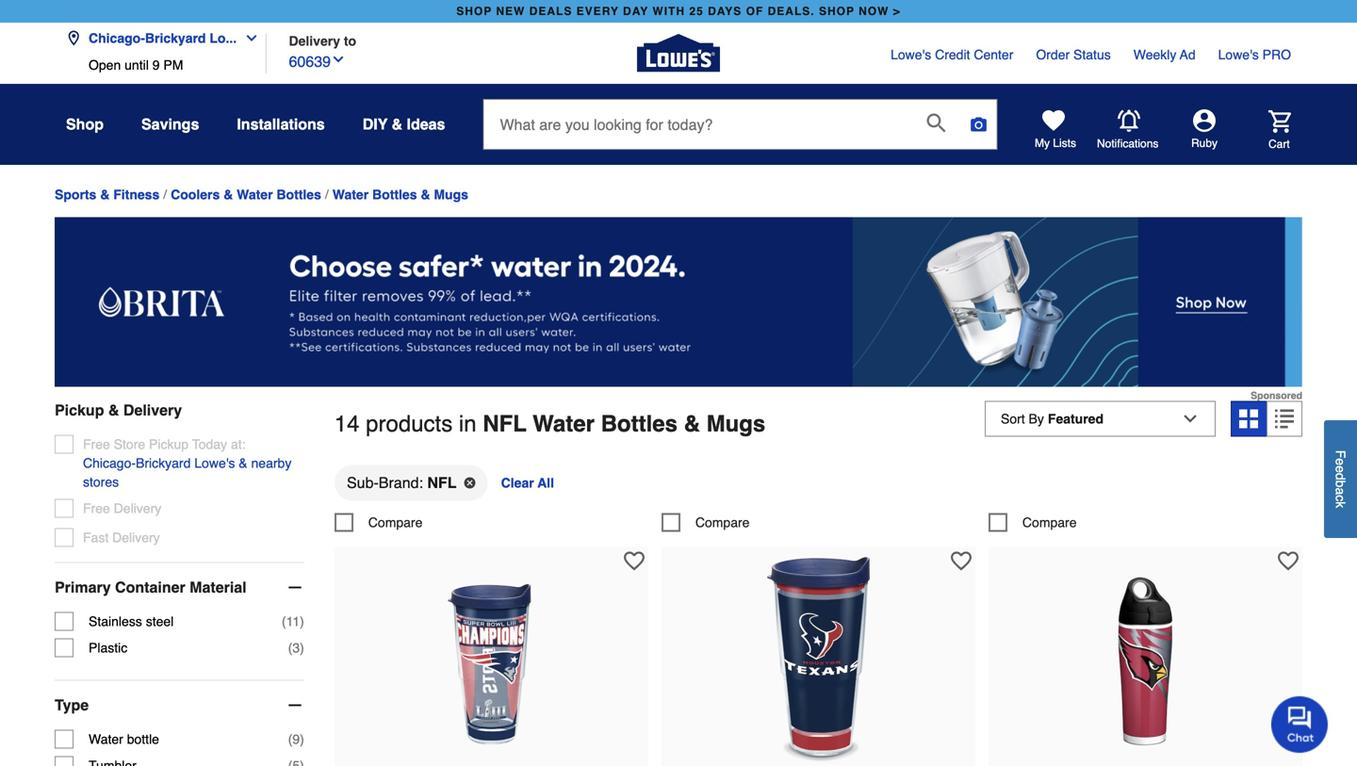 Task type: vqa. For each thing, say whether or not it's contained in the screenshot.
Rooms
no



Task type: describe. For each thing, give the bounding box(es) containing it.
2 shop from the left
[[819, 5, 855, 18]]

bottle
[[127, 732, 159, 747]]

2 / from the left
[[325, 187, 329, 202]]

minus image for type
[[285, 696, 304, 715]]

camera image
[[969, 115, 988, 134]]

order status link
[[1036, 45, 1111, 64]]

now
[[859, 5, 889, 18]]

ruby button
[[1159, 109, 1250, 151]]

free delivery
[[83, 501, 161, 516]]

chicago-brickyard lo...
[[89, 31, 237, 46]]

2 heart outline image from the left
[[1278, 551, 1299, 571]]

water up all
[[533, 411, 595, 437]]

brickyard for lo...
[[145, 31, 206, 46]]

1001061558 element
[[989, 513, 1077, 532]]

b
[[1333, 480, 1348, 488]]

lowe's pro link
[[1218, 45, 1291, 64]]

all
[[538, 475, 554, 490]]

chicago-brickyard lowe's & nearby stores button
[[83, 454, 304, 492]]

( 3 )
[[288, 640, 304, 656]]

days
[[708, 5, 742, 18]]

tervis arizona cardinals nfl 24-fl oz stainless steel water bottle image
[[1042, 556, 1249, 764]]

k
[[1333, 501, 1348, 508]]

ideas
[[407, 115, 445, 133]]

ad
[[1180, 47, 1196, 62]]

( 9 )
[[288, 732, 304, 747]]

open until 9 pm
[[89, 57, 183, 73]]

in
[[459, 411, 476, 437]]

minus image for primary container material
[[285, 578, 304, 597]]

a
[[1333, 488, 1348, 495]]

compare for 1001061558 element
[[1023, 515, 1077, 530]]

status
[[1074, 47, 1111, 62]]

2 e from the top
[[1333, 466, 1348, 473]]

pm
[[163, 57, 183, 73]]

) for ( 11 )
[[300, 614, 304, 629]]

lowe's home improvement cart image
[[1269, 110, 1291, 133]]

diy & ideas button
[[363, 107, 445, 141]]

at:
[[231, 437, 246, 452]]

delivery up fast delivery
[[114, 501, 161, 516]]

to
[[344, 33, 356, 49]]

lowe's home improvement logo image
[[637, 12, 720, 95]]

sports & fitness link
[[55, 187, 160, 202]]

( for 3
[[288, 640, 292, 656]]

until
[[125, 57, 149, 73]]

0 horizontal spatial 9
[[152, 57, 160, 73]]

sports
[[55, 187, 96, 202]]

stainless
[[89, 614, 142, 629]]

clear all
[[501, 475, 554, 490]]

cart
[[1269, 137, 1290, 151]]

notifications
[[1097, 137, 1159, 150]]

1 shop from the left
[[456, 5, 492, 18]]

fast delivery
[[83, 530, 160, 545]]

delivery to
[[289, 33, 356, 49]]

list box containing sub-brand:
[[334, 464, 1302, 513]]

type button
[[55, 681, 304, 730]]

water bottle
[[89, 732, 159, 747]]

1 vertical spatial mugs
[[706, 411, 766, 437]]

sub-
[[347, 474, 379, 491]]

water right coolers
[[237, 187, 273, 202]]

of
[[746, 5, 764, 18]]

container
[[115, 579, 185, 596]]

brickyard for lowe's
[[136, 456, 191, 471]]

every
[[576, 5, 619, 18]]

coolers & water bottles link
[[171, 187, 321, 202]]

lowe's inside the chicago-brickyard lowe's & nearby stores
[[194, 456, 235, 471]]

primary
[[55, 579, 111, 596]]

lowe's for lowe's credit center
[[891, 47, 931, 62]]

delivery down free delivery
[[112, 530, 160, 545]]

11
[[286, 614, 300, 629]]

primary container material button
[[55, 563, 304, 612]]

water bottles & mugs link
[[332, 187, 468, 202]]

savings
[[141, 115, 199, 133]]

& inside the chicago-brickyard lowe's & nearby stores
[[239, 456, 248, 471]]

credit
[[935, 47, 970, 62]]

0 vertical spatial nfl
[[483, 411, 527, 437]]

heart outline image
[[624, 551, 644, 571]]

nfl inside list box
[[427, 474, 457, 491]]

compare for 1001062552 element on the left bottom
[[368, 515, 423, 530]]

my lists link
[[1035, 109, 1076, 151]]

cart button
[[1242, 110, 1291, 152]]

chat invite button image
[[1271, 696, 1329, 753]]

weekly
[[1134, 47, 1177, 62]]

( 11 )
[[282, 614, 304, 629]]

compare for 1001251216 element on the bottom of page
[[695, 515, 750, 530]]

diy
[[363, 115, 388, 133]]

weekly ad
[[1134, 47, 1196, 62]]

clear all button
[[499, 464, 556, 502]]

0 horizontal spatial bottles
[[277, 187, 321, 202]]

pro
[[1263, 47, 1291, 62]]

stainless steel
[[89, 614, 174, 629]]

brand:
[[379, 474, 423, 491]]

water left bottle
[[89, 732, 123, 747]]

order
[[1036, 47, 1070, 62]]

my
[[1035, 137, 1050, 150]]

60639
[[289, 53, 331, 70]]



Task type: locate. For each thing, give the bounding box(es) containing it.
1 horizontal spatial bottles
[[372, 187, 417, 202]]

) up '3'
[[300, 614, 304, 629]]

0 vertical spatial minus image
[[285, 578, 304, 597]]

store
[[114, 437, 145, 452]]

e up b in the bottom of the page
[[1333, 466, 1348, 473]]

chicago-
[[89, 31, 145, 46], [83, 456, 136, 471]]

weekly ad link
[[1134, 45, 1196, 64]]

compare inside 1001061558 element
[[1023, 515, 1077, 530]]

brickyard inside the chicago-brickyard lowe's & nearby stores
[[136, 456, 191, 471]]

lowe's left pro
[[1218, 47, 1259, 62]]

1 vertical spatial minus image
[[285, 696, 304, 715]]

order status
[[1036, 47, 1111, 62]]

nfl left close circle filled icon
[[427, 474, 457, 491]]

minus image
[[285, 578, 304, 597], [285, 696, 304, 715]]

sports & fitness / coolers & water bottles / water bottles & mugs
[[55, 187, 468, 202]]

9
[[152, 57, 160, 73], [292, 732, 300, 747]]

e
[[1333, 458, 1348, 466], [1333, 466, 1348, 473]]

lowe's home improvement notification center image
[[1118, 110, 1140, 132]]

/ right fitness
[[163, 187, 167, 202]]

primary container material
[[55, 579, 247, 596]]

>
[[893, 5, 901, 18]]

new
[[496, 5, 525, 18]]

compare inside 1001062552 element
[[368, 515, 423, 530]]

coolers
[[171, 187, 220, 202]]

0 horizontal spatial lowe's
[[194, 456, 235, 471]]

lists
[[1053, 137, 1076, 150]]

free store pickup today at:
[[83, 437, 246, 452]]

0 horizontal spatial heart outline image
[[951, 551, 972, 571]]

plastic
[[89, 640, 127, 656]]

14 products in nfl water bottles & mugs
[[334, 411, 766, 437]]

delivery up 60639
[[289, 33, 340, 49]]

1 horizontal spatial lowe's
[[891, 47, 931, 62]]

type
[[55, 697, 89, 714]]

1001251216 element
[[661, 513, 750, 532]]

nfl right in
[[483, 411, 527, 437]]

1 vertical spatial 9
[[292, 732, 300, 747]]

1 vertical spatial chicago-
[[83, 456, 136, 471]]

0 vertical spatial 9
[[152, 57, 160, 73]]

2 vertical spatial (
[[288, 732, 292, 747]]

0 horizontal spatial /
[[163, 187, 167, 202]]

material
[[190, 579, 247, 596]]

minus image inside primary container material button
[[285, 578, 304, 597]]

1 heart outline image from the left
[[951, 551, 972, 571]]

1 horizontal spatial /
[[325, 187, 329, 202]]

chicago- for chicago-brickyard lowe's & nearby stores
[[83, 456, 136, 471]]

) down ( 11 )
[[300, 640, 304, 656]]

chevron down image
[[237, 31, 259, 46]]

e up 'd'
[[1333, 458, 1348, 466]]

1 vertical spatial free
[[83, 501, 110, 516]]

lowe's credit center link
[[891, 45, 1013, 64]]

center
[[974, 47, 1013, 62]]

9 down ( 3 )
[[292, 732, 300, 747]]

mugs inside sports & fitness / coolers & water bottles / water bottles & mugs
[[434, 187, 468, 202]]

( for 11
[[282, 614, 286, 629]]

1 horizontal spatial nfl
[[483, 411, 527, 437]]

/
[[163, 187, 167, 202], [325, 187, 329, 202]]

1 horizontal spatial pickup
[[149, 437, 189, 452]]

) down ( 3 )
[[300, 732, 304, 747]]

nearby
[[251, 456, 292, 471]]

delivery up free store pickup today at: at left
[[123, 402, 182, 419]]

f e e d b a c k button
[[1324, 420, 1357, 538]]

1 horizontal spatial compare
[[695, 515, 750, 530]]

1 e from the top
[[1333, 458, 1348, 466]]

0 vertical spatial chicago-
[[89, 31, 145, 46]]

d
[[1333, 473, 1348, 480]]

1 vertical spatial )
[[300, 640, 304, 656]]

&
[[392, 115, 403, 133], [100, 187, 110, 202], [223, 187, 233, 202], [421, 187, 430, 202], [108, 402, 119, 419], [684, 411, 700, 437], [239, 456, 248, 471]]

1 free from the top
[[83, 437, 110, 452]]

shop new deals every day with 25 days of deals. shop now > link
[[453, 0, 905, 23]]

compare
[[368, 515, 423, 530], [695, 515, 750, 530], [1023, 515, 1077, 530]]

2 free from the top
[[83, 501, 110, 516]]

1 horizontal spatial shop
[[819, 5, 855, 18]]

/ left the water bottles & mugs link
[[325, 187, 329, 202]]

1 horizontal spatial 9
[[292, 732, 300, 747]]

brickyard
[[145, 31, 206, 46], [136, 456, 191, 471]]

pickup up stores
[[55, 402, 104, 419]]

with
[[653, 5, 685, 18]]

0 horizontal spatial compare
[[368, 515, 423, 530]]

minus image up "11"
[[285, 578, 304, 597]]

0 horizontal spatial pickup
[[55, 402, 104, 419]]

free left store at the bottom left
[[83, 437, 110, 452]]

0 vertical spatial )
[[300, 614, 304, 629]]

chicago- inside the chicago-brickyard lowe's & nearby stores
[[83, 456, 136, 471]]

2 ) from the top
[[300, 640, 304, 656]]

2 compare from the left
[[695, 515, 750, 530]]

1 vertical spatial brickyard
[[136, 456, 191, 471]]

chicago- up stores
[[83, 456, 136, 471]]

heart outline image
[[951, 551, 972, 571], [1278, 551, 1299, 571]]

0 vertical spatial free
[[83, 437, 110, 452]]

search image
[[927, 113, 946, 132]]

9 left pm on the top left of page
[[152, 57, 160, 73]]

chicago- for chicago-brickyard lo...
[[89, 31, 145, 46]]

1 vertical spatial nfl
[[427, 474, 457, 491]]

1 horizontal spatial mugs
[[706, 411, 766, 437]]

open
[[89, 57, 121, 73]]

shop left now
[[819, 5, 855, 18]]

shop
[[66, 115, 104, 133]]

nfl
[[483, 411, 527, 437], [427, 474, 457, 491]]

chicago- up open
[[89, 31, 145, 46]]

0 horizontal spatial mugs
[[434, 187, 468, 202]]

brickyard down free store pickup today at: at left
[[136, 456, 191, 471]]

3 ) from the top
[[300, 732, 304, 747]]

lowe's for lowe's pro
[[1218, 47, 1259, 62]]

chicago-brickyard lowe's & nearby stores
[[83, 456, 292, 490]]

lowe's
[[891, 47, 931, 62], [1218, 47, 1259, 62], [194, 456, 235, 471]]

(
[[282, 614, 286, 629], [288, 640, 292, 656], [288, 732, 292, 747]]

chicago- inside chicago-brickyard lo... button
[[89, 31, 145, 46]]

deals.
[[768, 5, 815, 18]]

shop button
[[66, 107, 104, 141]]

free for free store pickup today at:
[[83, 437, 110, 452]]

2 vertical spatial )
[[300, 732, 304, 747]]

( for 9
[[288, 732, 292, 747]]

Search Query text field
[[484, 100, 912, 149]]

products
[[366, 411, 453, 437]]

installations
[[237, 115, 325, 133]]

0 vertical spatial mugs
[[434, 187, 468, 202]]

steel
[[146, 614, 174, 629]]

delivery
[[289, 33, 340, 49], [123, 402, 182, 419], [114, 501, 161, 516], [112, 530, 160, 545]]

close circle filled image
[[464, 477, 475, 489]]

diy & ideas
[[363, 115, 445, 133]]

fast
[[83, 530, 109, 545]]

clear
[[501, 475, 534, 490]]

list box
[[334, 464, 1302, 513]]

0 vertical spatial (
[[282, 614, 286, 629]]

tervis houston texans nfl 24-fl oz plastic tumbler image
[[715, 556, 922, 764]]

installations button
[[237, 107, 325, 141]]

pickup & delivery
[[55, 402, 182, 419]]

chevron down image
[[331, 52, 346, 67]]

2 minus image from the top
[[285, 696, 304, 715]]

grid view image
[[1239, 410, 1258, 428]]

1 compare from the left
[[368, 515, 423, 530]]

stores
[[83, 475, 119, 490]]

ruby
[[1191, 137, 1218, 150]]

2 horizontal spatial compare
[[1023, 515, 1077, 530]]

0 vertical spatial pickup
[[55, 402, 104, 419]]

tervis new england patriots nfl 24-fl oz plastic tumbler image
[[388, 556, 595, 764]]

lowe's down the today
[[194, 456, 235, 471]]

minus image up '( 9 )'
[[285, 696, 304, 715]]

brickyard up pm on the top left of page
[[145, 31, 206, 46]]

1 horizontal spatial heart outline image
[[1278, 551, 1299, 571]]

shop left new
[[456, 5, 492, 18]]

0 horizontal spatial shop
[[456, 5, 492, 18]]

compare inside 1001251216 element
[[695, 515, 750, 530]]

0 horizontal spatial nfl
[[427, 474, 457, 491]]

water down diy
[[332, 187, 369, 202]]

3
[[292, 640, 300, 656]]

60639 button
[[289, 49, 346, 73]]

list view image
[[1275, 410, 1294, 428]]

1 minus image from the top
[[285, 578, 304, 597]]

c
[[1333, 495, 1348, 501]]

3 compare from the left
[[1023, 515, 1077, 530]]

pickup up the chicago-brickyard lowe's & nearby stores
[[149, 437, 189, 452]]

water
[[237, 187, 273, 202], [332, 187, 369, 202], [533, 411, 595, 437], [89, 732, 123, 747]]

1001062552 element
[[334, 513, 423, 532]]

1 vertical spatial (
[[288, 640, 292, 656]]

) for ( 9 )
[[300, 732, 304, 747]]

14
[[334, 411, 360, 437]]

1 ) from the top
[[300, 614, 304, 629]]

) for ( 3 )
[[300, 640, 304, 656]]

lowe's credit center
[[891, 47, 1013, 62]]

free for free delivery
[[83, 501, 110, 516]]

25
[[689, 5, 704, 18]]

advertisement region
[[55, 217, 1302, 401]]

minus image inside type button
[[285, 696, 304, 715]]

savings button
[[141, 107, 199, 141]]

None search field
[[483, 99, 998, 167]]

lo...
[[210, 31, 237, 46]]

my lists
[[1035, 137, 1076, 150]]

location image
[[66, 31, 81, 46]]

mugs
[[434, 187, 468, 202], [706, 411, 766, 437]]

2 horizontal spatial lowe's
[[1218, 47, 1259, 62]]

2 horizontal spatial bottles
[[601, 411, 678, 437]]

lowe's home improvement lists image
[[1042, 109, 1065, 132]]

lowe's left credit
[[891, 47, 931, 62]]

free down stores
[[83, 501, 110, 516]]

shop new deals every day with 25 days of deals. shop now >
[[456, 5, 901, 18]]

f e e d b a c k
[[1333, 450, 1348, 508]]

)
[[300, 614, 304, 629], [300, 640, 304, 656], [300, 732, 304, 747]]

chicago-brickyard lo... button
[[66, 19, 267, 57]]

1 vertical spatial pickup
[[149, 437, 189, 452]]

sub-brand: nfl
[[347, 474, 457, 491]]

0 vertical spatial brickyard
[[145, 31, 206, 46]]

fitness
[[113, 187, 160, 202]]

1 / from the left
[[163, 187, 167, 202]]



